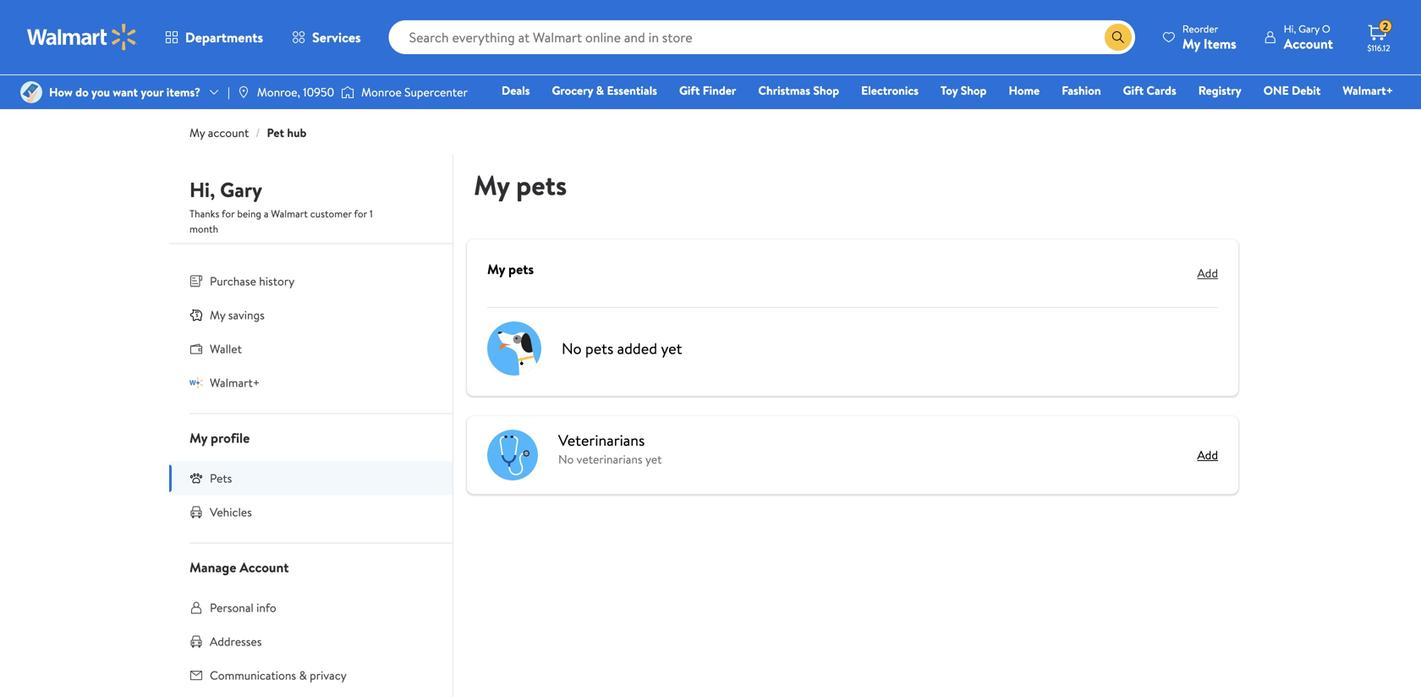 Task type: vqa. For each thing, say whether or not it's contained in the screenshot.
icon
yes



Task type: describe. For each thing, give the bounding box(es) containing it.
items?
[[166, 84, 201, 100]]

0 horizontal spatial walmart+ link
[[169, 366, 453, 400]]

monroe
[[361, 84, 402, 100]]

veterinarians
[[559, 430, 645, 451]]

 image for how do you want your items?
[[20, 81, 42, 103]]

toy shop
[[941, 82, 987, 99]]

walmart
[[271, 206, 308, 221]]

gift for gift finder
[[679, 82, 700, 99]]

want
[[113, 84, 138, 100]]

0 horizontal spatial account
[[240, 558, 289, 577]]

add for second add button from the bottom of the page
[[1198, 265, 1219, 281]]

gift cards link
[[1116, 81, 1184, 99]]

thanks
[[190, 206, 219, 221]]

how
[[49, 84, 73, 100]]

gary for account
[[1299, 22, 1320, 36]]

how do you want your items?
[[49, 84, 201, 100]]

gary for for
[[220, 176, 262, 204]]

one
[[1264, 82, 1289, 99]]

addresses link
[[169, 625, 453, 659]]

veterinarians no veterinarians yet
[[559, 430, 662, 468]]

deals link
[[494, 81, 538, 99]]

deals
[[502, 82, 530, 99]]

grocery
[[552, 82, 593, 99]]

fashion link
[[1055, 81, 1109, 99]]

departments button
[[151, 17, 278, 58]]

communications & privacy
[[210, 667, 347, 684]]

gift cards
[[1123, 82, 1177, 99]]

veterinarians
[[577, 451, 643, 468]]

one debit
[[1264, 82, 1321, 99]]

manage account
[[190, 558, 289, 577]]

essentials
[[607, 82, 657, 99]]

christmas shop link
[[751, 81, 847, 99]]

reorder my items
[[1183, 22, 1237, 53]]

my account / pet hub
[[190, 124, 307, 141]]

pet
[[267, 124, 284, 141]]

2 vertical spatial pets
[[585, 338, 614, 359]]

toy shop link
[[933, 81, 995, 99]]

o
[[1323, 22, 1331, 36]]

supercenter
[[405, 84, 468, 100]]

purchase history link
[[169, 264, 453, 298]]

departments
[[185, 28, 263, 47]]

communications & privacy link
[[169, 659, 453, 693]]

vehicles
[[210, 504, 252, 520]]

my account link
[[190, 124, 249, 141]]

purchase history
[[210, 273, 295, 289]]

1
[[370, 206, 373, 221]]

gift finder
[[679, 82, 736, 99]]

pets
[[210, 470, 232, 487]]

your
[[141, 84, 164, 100]]

1 horizontal spatial walmart+ link
[[1336, 81, 1401, 99]]

wallet link
[[169, 332, 453, 366]]

0 vertical spatial no
[[562, 338, 582, 359]]

do
[[75, 84, 89, 100]]

0 vertical spatial pets
[[516, 166, 567, 204]]

added
[[617, 338, 658, 359]]

privacy
[[310, 667, 347, 684]]

my savings link
[[169, 298, 453, 332]]

christmas
[[758, 82, 811, 99]]

1 for from the left
[[222, 206, 235, 221]]

registry
[[1199, 82, 1242, 99]]

2 add button from the top
[[1198, 447, 1219, 463]]

manage
[[190, 558, 236, 577]]

purchase
[[210, 273, 256, 289]]

$116.12
[[1368, 42, 1391, 54]]

communications
[[210, 667, 296, 684]]

yet for no pets added yet
[[661, 338, 682, 359]]

home link
[[1001, 81, 1048, 99]]

grocery & essentials
[[552, 82, 657, 99]]

pet hub link
[[267, 124, 307, 141]]

vehicles link
[[169, 495, 453, 529]]

you
[[91, 84, 110, 100]]

icon image for walmart+
[[190, 376, 203, 390]]

profile
[[211, 429, 250, 447]]

items
[[1204, 34, 1237, 53]]

& for communications
[[299, 667, 307, 684]]

electronics link
[[854, 81, 927, 99]]

registry link
[[1191, 81, 1250, 99]]

debit
[[1292, 82, 1321, 99]]

customer
[[310, 206, 352, 221]]

/
[[256, 124, 260, 141]]

Walmart Site-Wide search field
[[389, 20, 1135, 54]]

hi, gary thanks for being a walmart customer for 1 month
[[190, 176, 373, 236]]

hi, gary link
[[190, 176, 262, 211]]

gift finder link
[[672, 81, 744, 99]]



Task type: locate. For each thing, give the bounding box(es) containing it.
1 vertical spatial icon image
[[190, 376, 203, 390]]

no left veterinarians at the left of the page
[[559, 451, 574, 468]]

0 vertical spatial account
[[1284, 34, 1334, 53]]

0 horizontal spatial &
[[299, 667, 307, 684]]

2 icon image from the top
[[190, 376, 203, 390]]

gift for gift cards
[[1123, 82, 1144, 99]]

1 horizontal spatial walmart+
[[1343, 82, 1394, 99]]

account up debit on the right of page
[[1284, 34, 1334, 53]]

yet inside veterinarians no veterinarians yet
[[646, 451, 662, 468]]

history
[[259, 273, 295, 289]]

personal info link
[[169, 591, 453, 625]]

walmart image
[[27, 24, 137, 51]]

my savings
[[210, 307, 265, 323]]

1 horizontal spatial shop
[[961, 82, 987, 99]]

1 add button from the top
[[1198, 260, 1219, 287]]

1 horizontal spatial &
[[596, 82, 604, 99]]

cards
[[1147, 82, 1177, 99]]

0 horizontal spatial gift
[[679, 82, 700, 99]]

 image right 10950
[[341, 84, 355, 101]]

yet for veterinarians no veterinarians yet
[[646, 451, 662, 468]]

& right 'grocery' on the top left
[[596, 82, 604, 99]]

personal info
[[210, 600, 276, 616]]

1 shop from the left
[[814, 82, 840, 99]]

finder
[[703, 82, 736, 99]]

& for grocery
[[596, 82, 604, 99]]

1 horizontal spatial hi,
[[1284, 22, 1297, 36]]

shop for toy shop
[[961, 82, 987, 99]]

0 vertical spatial gary
[[1299, 22, 1320, 36]]

my profile
[[190, 429, 250, 447]]

a
[[264, 206, 269, 221]]

gary left o
[[1299, 22, 1320, 36]]

account
[[1284, 34, 1334, 53], [240, 558, 289, 577]]

home
[[1009, 82, 1040, 99]]

monroe,
[[257, 84, 300, 100]]

my inside reorder my items
[[1183, 34, 1201, 53]]

fashion
[[1062, 82, 1101, 99]]

hi, for account
[[1284, 22, 1297, 36]]

monroe, 10950
[[257, 84, 334, 100]]

1 vertical spatial gary
[[220, 176, 262, 204]]

icon image for my savings
[[190, 308, 203, 322]]

search icon image
[[1112, 30, 1125, 44]]

0 horizontal spatial walmart+
[[210, 374, 260, 391]]

vet photo image
[[487, 430, 538, 481]]

1 vertical spatial add
[[1198, 447, 1219, 463]]

& left privacy
[[299, 667, 307, 684]]

0 vertical spatial &
[[596, 82, 604, 99]]

1 vertical spatial yet
[[646, 451, 662, 468]]

for left being
[[222, 206, 235, 221]]

services
[[312, 28, 361, 47]]

 image for monroe supercenter
[[341, 84, 355, 101]]

0 vertical spatial yet
[[661, 338, 682, 359]]

hi, inside hi, gary o account
[[1284, 22, 1297, 36]]

1 horizontal spatial account
[[1284, 34, 1334, 53]]

christmas shop
[[758, 82, 840, 99]]

0 horizontal spatial hi,
[[190, 176, 215, 204]]

hi, left o
[[1284, 22, 1297, 36]]

gift left finder
[[679, 82, 700, 99]]

1 icon image from the top
[[190, 308, 203, 322]]

1 vertical spatial pets
[[509, 260, 534, 278]]

hi, up thanks
[[190, 176, 215, 204]]

gary
[[1299, 22, 1320, 36], [220, 176, 262, 204]]

yet right added
[[661, 338, 682, 359]]

1 add from the top
[[1198, 265, 1219, 281]]

info
[[257, 600, 276, 616]]

 image right |
[[237, 85, 250, 99]]

3 icon image from the top
[[190, 472, 203, 485]]

yet
[[661, 338, 682, 359], [646, 451, 662, 468]]

gary inside hi, gary thanks for being a walmart customer for 1 month
[[220, 176, 262, 204]]

2 vertical spatial icon image
[[190, 472, 203, 485]]

grocery & essentials link
[[545, 81, 665, 99]]

icon image left pets
[[190, 472, 203, 485]]

0 vertical spatial icon image
[[190, 308, 203, 322]]

icon image inside pets link
[[190, 472, 203, 485]]

electronics
[[862, 82, 919, 99]]

0 horizontal spatial for
[[222, 206, 235, 221]]

0 horizontal spatial shop
[[814, 82, 840, 99]]

2 shop from the left
[[961, 82, 987, 99]]

gift left cards
[[1123, 82, 1144, 99]]

addresses
[[210, 633, 262, 650]]

hi, inside hi, gary thanks for being a walmart customer for 1 month
[[190, 176, 215, 204]]

savings
[[228, 307, 265, 323]]

1 horizontal spatial gary
[[1299, 22, 1320, 36]]

10950
[[303, 84, 334, 100]]

for left 1
[[354, 206, 367, 221]]

1 vertical spatial hi,
[[190, 176, 215, 204]]

month
[[190, 222, 218, 236]]

account
[[208, 124, 249, 141]]

hub
[[287, 124, 307, 141]]

walmart+ link
[[1336, 81, 1401, 99], [169, 366, 453, 400]]

shop right toy
[[961, 82, 987, 99]]

icon image up my profile
[[190, 376, 203, 390]]

0 vertical spatial add
[[1198, 265, 1219, 281]]

1 vertical spatial my pets
[[487, 260, 534, 278]]

personal
[[210, 600, 254, 616]]

 image for monroe, 10950
[[237, 85, 250, 99]]

toy
[[941, 82, 958, 99]]

 image
[[20, 81, 42, 103], [341, 84, 355, 101], [237, 85, 250, 99]]

1 vertical spatial account
[[240, 558, 289, 577]]

no inside veterinarians no veterinarians yet
[[559, 451, 574, 468]]

add for 1st add button from the bottom
[[1198, 447, 1219, 463]]

one debit link
[[1256, 81, 1329, 99]]

1 vertical spatial &
[[299, 667, 307, 684]]

1 horizontal spatial for
[[354, 206, 367, 221]]

walmart+ link down my savings link in the left of the page
[[169, 366, 453, 400]]

gary up being
[[220, 176, 262, 204]]

1 gift from the left
[[679, 82, 700, 99]]

services button
[[278, 17, 375, 58]]

icon image left my savings
[[190, 308, 203, 322]]

1 horizontal spatial gift
[[1123, 82, 1144, 99]]

1 vertical spatial add button
[[1198, 447, 1219, 463]]

no
[[562, 338, 582, 359], [559, 451, 574, 468]]

shop right christmas
[[814, 82, 840, 99]]

no left added
[[562, 338, 582, 359]]

hi, gary o account
[[1284, 22, 1334, 53]]

wallet
[[210, 341, 242, 357]]

walmart+ down wallet
[[210, 374, 260, 391]]

shop
[[814, 82, 840, 99], [961, 82, 987, 99]]

&
[[596, 82, 604, 99], [299, 667, 307, 684]]

1 vertical spatial no
[[559, 451, 574, 468]]

walmart+ down '$116.12'
[[1343, 82, 1394, 99]]

0 horizontal spatial gary
[[220, 176, 262, 204]]

account up info
[[240, 558, 289, 577]]

0 vertical spatial walmart+ link
[[1336, 81, 1401, 99]]

walmart+ link down '$116.12'
[[1336, 81, 1401, 99]]

for
[[222, 206, 235, 221], [354, 206, 367, 221]]

yet right veterinarians at the left of the page
[[646, 451, 662, 468]]

1 horizontal spatial  image
[[237, 85, 250, 99]]

being
[[237, 206, 261, 221]]

gift
[[679, 82, 700, 99], [1123, 82, 1144, 99]]

reorder
[[1183, 22, 1219, 36]]

0 horizontal spatial  image
[[20, 81, 42, 103]]

icon image for pets
[[190, 472, 203, 485]]

hi, for thanks for being a walmart customer for 1 month
[[190, 176, 215, 204]]

2 gift from the left
[[1123, 82, 1144, 99]]

add
[[1198, 265, 1219, 281], [1198, 447, 1219, 463]]

gary inside hi, gary o account
[[1299, 22, 1320, 36]]

1 vertical spatial walmart+
[[210, 374, 260, 391]]

pets link
[[169, 462, 453, 495]]

no pets added yet
[[562, 338, 682, 359]]

0 vertical spatial my pets
[[474, 166, 567, 204]]

icon image inside my savings link
[[190, 308, 203, 322]]

|
[[228, 84, 230, 100]]

0 vertical spatial walmart+
[[1343, 82, 1394, 99]]

 image left how
[[20, 81, 42, 103]]

add button
[[1198, 260, 1219, 287], [1198, 447, 1219, 463]]

monroe supercenter
[[361, 84, 468, 100]]

icon image
[[190, 308, 203, 322], [190, 376, 203, 390], [190, 472, 203, 485]]

1 vertical spatial walmart+ link
[[169, 366, 453, 400]]

2
[[1383, 19, 1389, 34]]

walmart+
[[1343, 82, 1394, 99], [210, 374, 260, 391]]

pets
[[516, 166, 567, 204], [509, 260, 534, 278], [585, 338, 614, 359]]

hi,
[[1284, 22, 1297, 36], [190, 176, 215, 204]]

2 for from the left
[[354, 206, 367, 221]]

Search search field
[[389, 20, 1135, 54]]

2 horizontal spatial  image
[[341, 84, 355, 101]]

shop for christmas shop
[[814, 82, 840, 99]]

0 vertical spatial add button
[[1198, 260, 1219, 287]]

2 add from the top
[[1198, 447, 1219, 463]]

0 vertical spatial hi,
[[1284, 22, 1297, 36]]



